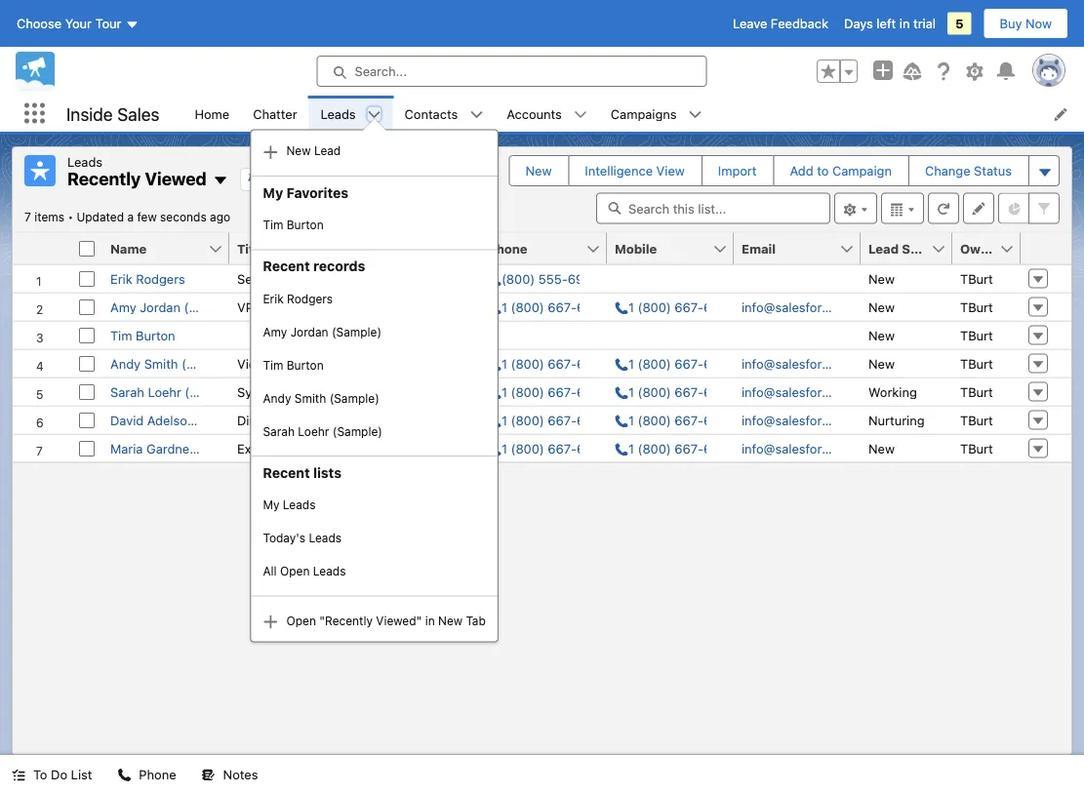 Task type: locate. For each thing, give the bounding box(es) containing it.
all open leads
[[263, 564, 346, 578]]

david adelson (sample)
[[110, 413, 251, 427]]

tim up universal
[[361, 328, 383, 342]]

info@salesforce.com for universal technologies
[[742, 356, 865, 371]]

mobile button
[[607, 233, 712, 264]]

(sample)
[[184, 300, 237, 314], [332, 325, 382, 338], [182, 356, 235, 371], [185, 384, 238, 399], [329, 391, 379, 405], [198, 413, 251, 427], [333, 424, 382, 438], [198, 441, 251, 456]]

text default image inside notes button
[[202, 768, 215, 782]]

7
[[24, 210, 31, 224]]

1 horizontal spatial status
[[974, 163, 1012, 178]]

info@salesforce.com link
[[742, 300, 865, 314], [742, 356, 865, 371], [742, 384, 865, 399], [742, 413, 865, 427], [742, 441, 865, 456]]

info@salesforce.com for green dot publishing
[[742, 413, 865, 427]]

to
[[33, 767, 47, 782]]

1 vertical spatial tim burton
[[110, 328, 175, 342]]

erik rodgers link down name button
[[110, 271, 185, 286]]

0 vertical spatial andy
[[110, 356, 141, 371]]

recent lists
[[263, 464, 342, 480]]

1 vertical spatial vp
[[269, 441, 285, 456]]

choose your tour button
[[16, 8, 140, 39]]

1 vertical spatial andy smith (sample) link
[[251, 381, 497, 415]]

2 recent from the top
[[263, 464, 310, 480]]

amy jordan (sample) down the name element
[[110, 300, 237, 314]]

technologies
[[419, 356, 497, 371]]

0 horizontal spatial rodgers
[[136, 271, 185, 286]]

marketing
[[278, 271, 337, 286]]

owner alias element
[[952, 233, 1032, 265]]

0 vertical spatial rodgers
[[136, 271, 185, 286]]

2 info@salesforce.com from the top
[[742, 356, 865, 371]]

0 horizontal spatial andy smith (sample) link
[[110, 356, 235, 371]]

smith down president
[[294, 391, 326, 405]]

my leads link
[[251, 488, 497, 521]]

phone button up (800) 555-6954 link
[[480, 233, 585, 264]]

1 (800) 667-6389
[[502, 300, 609, 314], [628, 300, 736, 314], [502, 356, 609, 371], [628, 356, 736, 371], [502, 384, 609, 399], [628, 384, 736, 399], [502, 413, 609, 427], [628, 413, 736, 427], [502, 441, 609, 456], [628, 441, 736, 456]]

1 horizontal spatial amy jordan (sample)
[[263, 325, 382, 338]]

lead down campaign at the right top of the page
[[868, 241, 899, 256]]

0 vertical spatial lead
[[314, 144, 341, 158]]

3 info@salesforce.com from the top
[[742, 384, 865, 399]]

intelligence view button
[[569, 156, 700, 185]]

text default image
[[367, 108, 381, 122], [470, 108, 483, 122], [688, 108, 702, 122], [213, 173, 228, 188], [263, 614, 279, 630]]

erik rodgers down 'marketing'
[[263, 292, 333, 305]]

0 vertical spatial phone
[[488, 241, 528, 256]]

0 horizontal spatial amy jordan (sample) link
[[110, 300, 237, 314]]

recent
[[263, 258, 310, 274], [263, 464, 310, 480]]

2 my from the top
[[263, 498, 280, 512]]

0 horizontal spatial jordan
[[140, 300, 180, 314]]

1 vertical spatial erik
[[263, 292, 284, 305]]

email
[[742, 241, 776, 256]]

1 vertical spatial in
[[425, 614, 435, 628]]

0 vertical spatial loehr
[[148, 384, 181, 399]]

burton
[[287, 218, 324, 232], [136, 328, 175, 342], [386, 328, 426, 342], [287, 358, 324, 372]]

1 vertical spatial sarah
[[263, 424, 295, 438]]

1 horizontal spatial lead
[[868, 241, 899, 256]]

0 vertical spatial sarah
[[110, 384, 144, 399]]

status
[[974, 163, 1012, 178], [902, 241, 943, 256]]

0 horizontal spatial erik
[[110, 271, 132, 286]]

company
[[361, 241, 421, 256]]

burton up system administrator
[[287, 358, 324, 372]]

smith inside the recently viewed grid
[[144, 356, 178, 371]]

status for change status
[[974, 163, 1012, 178]]

(sample) inside andy smith (sample) link
[[329, 391, 379, 405]]

0 horizontal spatial vp
[[237, 300, 254, 314]]

chatter link
[[241, 96, 309, 132]]

lead status button
[[861, 233, 943, 264]]

leads image
[[24, 155, 56, 186]]

0 horizontal spatial lead
[[314, 144, 341, 158]]

my for my favorites
[[263, 184, 283, 200]]

smith up adelson
[[144, 356, 178, 371]]

0 horizontal spatial smith
[[144, 356, 178, 371]]

1 horizontal spatial erik rodgers
[[263, 292, 333, 305]]

text default image left to at the left bottom
[[12, 768, 25, 782]]

action image
[[1021, 233, 1071, 264]]

jordan down purchasing
[[290, 325, 328, 338]]

1 horizontal spatial amy jordan (sample) link
[[251, 315, 497, 348]]

status inside button
[[902, 241, 943, 256]]

vice
[[237, 356, 263, 371]]

vp right exec
[[269, 441, 285, 456]]

text default image down all
[[263, 614, 279, 630]]

1 horizontal spatial rodgers
[[287, 292, 333, 305]]

3 info@salesforce.com link from the top
[[742, 384, 865, 399]]

4 info@salesforce.com from the top
[[742, 413, 865, 427]]

burton up title element
[[287, 218, 324, 232]]

0 horizontal spatial sarah loehr (sample) link
[[110, 384, 238, 399]]

info@salesforce.com link for green dot publishing
[[742, 413, 865, 427]]

1 horizontal spatial sarah loehr (sample) link
[[251, 415, 497, 448]]

tim burton link up records
[[251, 208, 497, 241]]

tim burton up system administrator
[[263, 358, 324, 372]]

0 vertical spatial erik rodgers
[[110, 271, 185, 286]]

3c
[[361, 441, 378, 456]]

0 vertical spatial amy jordan (sample)
[[110, 300, 237, 314]]

2 info@salesforce.com link from the top
[[742, 356, 865, 371]]

text default image right the accounts
[[574, 108, 587, 122]]

beyond
[[361, 271, 405, 286]]

tim
[[263, 218, 283, 232], [110, 328, 132, 342], [361, 328, 383, 342], [263, 358, 283, 372]]

amy jordan (sample) link up universal
[[251, 315, 497, 348]]

0 vertical spatial recent
[[263, 258, 310, 274]]

text default image right campaigns
[[688, 108, 702, 122]]

tburt
[[960, 271, 993, 286], [960, 300, 993, 314], [960, 328, 993, 342], [960, 356, 993, 371], [960, 384, 993, 399], [960, 413, 993, 427], [960, 441, 993, 456]]

cell
[[71, 233, 102, 265], [607, 265, 734, 292], [734, 265, 861, 292], [353, 292, 480, 321], [229, 321, 353, 349], [607, 321, 734, 349], [734, 321, 861, 349]]

lead status element
[[861, 233, 964, 265]]

contacts
[[405, 106, 458, 121]]

0 vertical spatial sarah loehr (sample)
[[110, 384, 238, 399]]

555-
[[538, 271, 568, 286]]

my leads
[[263, 498, 316, 512]]

smith
[[144, 356, 178, 371], [294, 391, 326, 405]]

recent for recent records
[[263, 258, 310, 274]]

1 horizontal spatial in
[[899, 16, 910, 31]]

1 my from the top
[[263, 184, 283, 200]]

intelligence view
[[585, 163, 685, 178]]

erik down name
[[110, 271, 132, 286]]

1 horizontal spatial sarah loehr (sample)
[[263, 424, 382, 438]]

•
[[68, 210, 73, 224]]

list item
[[250, 96, 498, 643]]

president
[[266, 356, 322, 371]]

lead
[[314, 144, 341, 158], [868, 241, 899, 256]]

text default image up new lead link
[[367, 108, 381, 122]]

(sample) up 3c
[[333, 424, 382, 438]]

amy jordan (sample) down purchasing
[[263, 325, 382, 338]]

0 vertical spatial status
[[974, 163, 1012, 178]]

tburt for medlife, inc.
[[960, 384, 993, 399]]

1 vertical spatial my
[[263, 498, 280, 512]]

sales
[[117, 103, 159, 124]]

text default image for phone
[[117, 768, 131, 782]]

(800) 555-6954 link
[[488, 271, 599, 286]]

text default image
[[574, 108, 587, 122], [263, 144, 279, 160], [12, 768, 25, 782], [117, 768, 131, 782], [202, 768, 215, 782]]

1 horizontal spatial smith
[[294, 391, 326, 405]]

tim burton link up the andy smith (sample) vice president
[[110, 328, 175, 342]]

1 vertical spatial jordan
[[290, 325, 328, 338]]

phone up (800) 555-6954 link
[[488, 241, 528, 256]]

0 vertical spatial vp
[[237, 300, 254, 314]]

erik rodgers link down records
[[251, 282, 497, 315]]

open left "recently
[[286, 614, 316, 628]]

0 horizontal spatial amy
[[110, 300, 136, 314]]

list
[[183, 96, 1084, 643]]

my left favorites
[[263, 184, 283, 200]]

0 horizontal spatial sarah loehr (sample)
[[110, 384, 238, 399]]

erik
[[110, 271, 132, 286], [263, 292, 284, 305]]

1 vertical spatial phone button
[[106, 755, 188, 794]]

(sample) down david adelson (sample)
[[198, 441, 251, 456]]

new lead
[[286, 144, 341, 158]]

1 vertical spatial tim burton link
[[110, 328, 175, 342]]

sarah up david
[[110, 384, 144, 399]]

vp down senior
[[237, 300, 254, 314]]

None search field
[[596, 193, 830, 224]]

phone button right list at the bottom left of the page
[[106, 755, 188, 794]]

chatter
[[253, 106, 297, 121]]

exec
[[237, 441, 265, 456]]

1 vertical spatial andy
[[263, 391, 291, 405]]

lead down leads link
[[314, 144, 341, 158]]

text default image for notes
[[202, 768, 215, 782]]

0 vertical spatial phone button
[[480, 233, 585, 264]]

erik rodgers down name button
[[110, 271, 185, 286]]

title button
[[229, 233, 332, 264]]

6389
[[577, 300, 609, 314], [704, 300, 736, 314], [577, 356, 609, 371], [704, 356, 736, 371], [577, 384, 609, 399], [704, 384, 736, 399], [577, 413, 609, 427], [704, 413, 736, 427], [577, 441, 609, 456], [704, 441, 736, 456]]

andy smith (sample)
[[263, 391, 379, 405]]

tburt for green dot publishing
[[960, 413, 993, 427]]

recently viewed grid
[[13, 233, 1071, 463]]

(sample) left vice at the left top
[[182, 356, 235, 371]]

6 tburt from the top
[[960, 413, 993, 427]]

1 vertical spatial recent
[[263, 464, 310, 480]]

1 tburt from the top
[[960, 271, 993, 286]]

andy smith (sample) link
[[110, 356, 235, 371], [251, 381, 497, 415]]

status inside button
[[974, 163, 1012, 178]]

tim burton link up medlife,
[[251, 348, 497, 381]]

2 vertical spatial tim burton
[[263, 358, 324, 372]]

text default image down chatter
[[263, 144, 279, 160]]

new
[[286, 144, 311, 158], [525, 163, 552, 178], [868, 271, 895, 286], [868, 300, 895, 314], [868, 328, 895, 342], [868, 356, 895, 371], [868, 441, 895, 456], [438, 614, 463, 628]]

in right viewed"
[[425, 614, 435, 628]]

name element
[[102, 233, 241, 265]]

list item containing my favorites
[[250, 96, 498, 643]]

favorites
[[287, 184, 348, 200]]

1 vertical spatial sarah loehr (sample) link
[[251, 415, 497, 448]]

sarah up exec vp
[[263, 424, 295, 438]]

leave feedback link
[[733, 16, 828, 31]]

amy inside the recently viewed grid
[[110, 300, 136, 314]]

erik down senior
[[263, 292, 284, 305]]

1 horizontal spatial andy
[[263, 391, 291, 405]]

tim burton link inside the recently viewed grid
[[110, 328, 175, 342]]

tim up david
[[110, 328, 132, 342]]

2 tburt from the top
[[960, 300, 993, 314]]

0 vertical spatial sarah loehr (sample) link
[[110, 384, 238, 399]]

0 vertical spatial erik
[[110, 271, 132, 286]]

1 horizontal spatial sarah
[[263, 424, 295, 438]]

0 vertical spatial my
[[263, 184, 283, 200]]

medlife,
[[361, 384, 412, 399]]

(sample) up universal
[[332, 325, 382, 338]]

andy
[[110, 356, 141, 371], [263, 391, 291, 405]]

5 info@salesforce.com link from the top
[[742, 441, 865, 456]]

list containing my favorites
[[183, 96, 1084, 643]]

tim burton
[[263, 218, 324, 232], [110, 328, 175, 342], [263, 358, 324, 372]]

tburt for beyond imagination
[[960, 271, 993, 286]]

text default image right list at the bottom left of the page
[[117, 768, 131, 782]]

cell down mobile 'element'
[[607, 321, 734, 349]]

my up today's
[[263, 498, 280, 512]]

andy smith (sample) link up adelson
[[110, 356, 235, 371]]

in right left
[[899, 16, 910, 31]]

andy down president
[[263, 391, 291, 405]]

burton up universal
[[386, 328, 426, 342]]

text default image inside contacts list item
[[470, 108, 483, 122]]

info@salesforce.com link for medlife, inc.
[[742, 384, 865, 399]]

text default image inside the open "recently viewed" in new tab link
[[263, 614, 279, 630]]

1 vertical spatial amy jordan (sample)
[[263, 325, 382, 338]]

1
[[502, 300, 507, 314], [628, 300, 634, 314], [502, 356, 507, 371], [628, 356, 634, 371], [502, 384, 507, 399], [628, 384, 634, 399], [502, 413, 507, 427], [628, 413, 634, 427], [502, 441, 507, 456], [628, 441, 634, 456]]

buy now
[[1000, 16, 1052, 31]]

text default image inside new lead link
[[263, 144, 279, 160]]

andy for andy smith (sample) vice president
[[110, 356, 141, 371]]

rodgers down 'marketing'
[[287, 292, 333, 305]]

loehr up adelson
[[148, 384, 181, 399]]

4 tburt from the top
[[960, 356, 993, 371]]

1 vertical spatial phone
[[139, 767, 176, 782]]

0 vertical spatial open
[[280, 564, 310, 578]]

1 horizontal spatial phone button
[[480, 233, 585, 264]]

3 tburt from the top
[[960, 328, 993, 342]]

status left owner alias 'element'
[[902, 241, 943, 256]]

0 vertical spatial jordan
[[140, 300, 180, 314]]

open right all
[[280, 564, 310, 578]]

0 horizontal spatial phone
[[139, 767, 176, 782]]

text default image inside to do list button
[[12, 768, 25, 782]]

home
[[195, 106, 230, 121]]

(800)
[[502, 271, 535, 286], [511, 300, 544, 314], [638, 300, 671, 314], [511, 356, 544, 371], [638, 356, 671, 371], [511, 384, 544, 399], [638, 384, 671, 399], [511, 413, 544, 427], [638, 413, 671, 427], [511, 441, 544, 456], [638, 441, 671, 456]]

0 horizontal spatial amy jordan (sample)
[[110, 300, 237, 314]]

6954
[[568, 271, 599, 286]]

rodgers down name button
[[136, 271, 185, 286]]

a
[[127, 210, 134, 224]]

1 vertical spatial status
[[902, 241, 943, 256]]

campaigns list item
[[599, 96, 714, 132]]

0 horizontal spatial in
[[425, 614, 435, 628]]

email button
[[734, 233, 839, 264]]

0 horizontal spatial phone button
[[106, 755, 188, 794]]

1 horizontal spatial vp
[[269, 441, 285, 456]]

andy smith (sample) link down universal
[[251, 381, 497, 415]]

my
[[263, 184, 283, 200], [263, 498, 280, 512]]

0 horizontal spatial sarah
[[110, 384, 144, 399]]

1 vertical spatial loehr
[[298, 424, 329, 438]]

sarah loehr (sample) down andy smith (sample)
[[263, 424, 382, 438]]

4 info@salesforce.com link from the top
[[742, 413, 865, 427]]

enterprises
[[430, 328, 497, 342]]

sarah loehr (sample) link
[[110, 384, 238, 399], [251, 415, 497, 448]]

phone left notes button
[[139, 767, 176, 782]]

viewed"
[[376, 614, 422, 628]]

andy up david
[[110, 356, 141, 371]]

amy inside list
[[263, 325, 287, 338]]

erik rodgers link
[[110, 271, 185, 286], [251, 282, 497, 315]]

1 vertical spatial lead
[[868, 241, 899, 256]]

1 vertical spatial open
[[286, 614, 316, 628]]

0 horizontal spatial loehr
[[148, 384, 181, 399]]

0 vertical spatial amy
[[110, 300, 136, 314]]

text default image left notes
[[202, 768, 215, 782]]

1 horizontal spatial erik
[[263, 292, 284, 305]]

Search Recently Viewed list view. search field
[[596, 193, 830, 224]]

0 horizontal spatial andy
[[110, 356, 141, 371]]

universal technologies
[[361, 356, 497, 371]]

status right change
[[974, 163, 1012, 178]]

view
[[656, 163, 685, 178]]

(sample) up green
[[329, 391, 379, 405]]

1 vertical spatial smith
[[294, 391, 326, 405]]

1 vertical spatial sarah loehr (sample)
[[263, 424, 382, 438]]

amy down vp purchasing
[[263, 325, 287, 338]]

1 horizontal spatial amy
[[263, 325, 287, 338]]

1 vertical spatial rodgers
[[287, 292, 333, 305]]

amy jordan (sample) link down the name element
[[110, 300, 237, 314]]

0 horizontal spatial status
[[902, 241, 943, 256]]

administrator
[[284, 384, 364, 399]]

(sample) down the andy smith (sample) vice president
[[185, 384, 238, 399]]

jordan down name button
[[140, 300, 180, 314]]

maria gardner (sample)
[[110, 441, 251, 456]]

group
[[817, 60, 858, 83]]

loehr down andy smith (sample)
[[298, 424, 329, 438]]

1 recent from the top
[[263, 258, 310, 274]]

5 tburt from the top
[[960, 384, 993, 399]]

green
[[361, 413, 397, 427]]

company element
[[353, 233, 492, 265]]

andy for andy smith (sample)
[[263, 391, 291, 405]]

left
[[877, 16, 896, 31]]

status for lead status
[[902, 241, 943, 256]]

0 horizontal spatial erik rodgers
[[110, 271, 185, 286]]

amy down name
[[110, 300, 136, 314]]

lists
[[313, 464, 342, 480]]

1 horizontal spatial loehr
[[298, 424, 329, 438]]

leads
[[321, 106, 356, 121], [67, 154, 103, 169], [283, 498, 316, 512], [309, 531, 342, 545], [313, 564, 346, 578]]

imagination
[[409, 271, 477, 286]]

amy jordan (sample) inside the recently viewed grid
[[110, 300, 237, 314]]

1 vertical spatial amy
[[263, 325, 287, 338]]

updated
[[77, 210, 124, 224]]

sarah loehr (sample) up adelson
[[110, 384, 238, 399]]

andy inside list item
[[263, 391, 291, 405]]

recently viewed status
[[24, 210, 77, 224]]

7 tburt from the top
[[960, 441, 993, 456]]

1 horizontal spatial jordan
[[290, 325, 328, 338]]

smith inside list item
[[294, 391, 326, 405]]

loehr inside 'link'
[[298, 424, 329, 438]]

andy inside the recently viewed grid
[[110, 356, 141, 371]]

tim burton enterprises
[[361, 328, 497, 342]]

text default image right contacts
[[470, 108, 483, 122]]

0 vertical spatial smith
[[144, 356, 178, 371]]

text default image for new lead
[[263, 144, 279, 160]]

tim burton up title element
[[263, 218, 324, 232]]

tim burton up the andy smith (sample) vice president
[[110, 328, 175, 342]]

1 horizontal spatial phone
[[488, 241, 528, 256]]

intelligence
[[585, 163, 653, 178]]



Task type: describe. For each thing, give the bounding box(es) containing it.
universal technologies cell
[[353, 349, 497, 377]]

smith for andy smith (sample) vice president
[[144, 356, 178, 371]]

all
[[263, 564, 277, 578]]

lead inside button
[[868, 241, 899, 256]]

list
[[71, 767, 92, 782]]

erik inside the recently viewed grid
[[110, 271, 132, 286]]

recently viewed|leads|list view element
[[12, 146, 1072, 755]]

contacts link
[[393, 96, 470, 132]]

import button
[[702, 156, 772, 185]]

senior
[[237, 271, 275, 286]]

records
[[313, 258, 365, 274]]

0 vertical spatial tim burton link
[[251, 208, 497, 241]]

medlife, inc.
[[361, 384, 437, 399]]

exec vp
[[237, 441, 285, 456]]

none search field inside recently viewed|leads|list view element
[[596, 193, 830, 224]]

(sample) down senior
[[184, 300, 237, 314]]

sarah inside 'link'
[[263, 424, 295, 438]]

home link
[[183, 96, 241, 132]]

mobile element
[[607, 233, 745, 265]]

1 horizontal spatial andy smith (sample) link
[[251, 381, 497, 415]]

ago
[[210, 210, 230, 224]]

add
[[790, 163, 813, 178]]

cell down purchasing
[[229, 321, 353, 349]]

search...
[[355, 64, 407, 79]]

do
[[51, 767, 67, 782]]

burton up the andy smith (sample) vice president
[[136, 328, 175, 342]]

email element
[[734, 233, 872, 265]]

leads down today's leads
[[313, 564, 346, 578]]

3c systems
[[361, 441, 432, 456]]

sarah loehr (sample) inside the recently viewed grid
[[110, 384, 238, 399]]

in inside the open "recently viewed" in new tab link
[[425, 614, 435, 628]]

tburt for universal technologies
[[960, 356, 993, 371]]

(sample) inside amy jordan (sample) link
[[332, 325, 382, 338]]

info@salesforce.com for medlife, inc.
[[742, 384, 865, 399]]

vp purchasing
[[237, 300, 323, 314]]

lead inside list item
[[314, 144, 341, 158]]

to do list button
[[0, 755, 104, 794]]

my favorites
[[263, 184, 348, 200]]

working
[[868, 384, 917, 399]]

1 info@salesforce.com from the top
[[742, 300, 865, 314]]

all open leads link
[[251, 555, 497, 588]]

trial
[[913, 16, 936, 31]]

david
[[110, 413, 144, 427]]

nurturing
[[868, 413, 925, 427]]

text default image up ago
[[213, 173, 228, 188]]

sarah loehr (sample) inside 'link'
[[263, 424, 382, 438]]

open "recently viewed" in new tab
[[286, 614, 486, 628]]

leads link
[[309, 96, 367, 132]]

assistant
[[341, 271, 395, 286]]

action element
[[1021, 233, 1071, 265]]

tim right vice at the left top
[[263, 358, 283, 372]]

senior marketing assistant
[[237, 271, 395, 286]]

universal
[[361, 356, 416, 371]]

change status button
[[909, 156, 1027, 185]]

jordan inside the recently viewed grid
[[140, 300, 180, 314]]

rodgers inside erik rodgers link
[[287, 292, 333, 305]]

campaigns link
[[599, 96, 688, 132]]

leads up new lead
[[321, 106, 356, 121]]

new inside "button"
[[525, 163, 552, 178]]

cell down email element
[[734, 321, 861, 349]]

recently viewed
[[67, 168, 207, 189]]

1 info@salesforce.com link from the top
[[742, 300, 865, 314]]

loehr inside the recently viewed grid
[[148, 384, 181, 399]]

erik rodgers inside the recently viewed grid
[[110, 271, 185, 286]]

leads up the all open leads at the left of the page
[[309, 531, 342, 545]]

open "recently viewed" in new tab link
[[251, 604, 497, 638]]

david adelson (sample) link
[[110, 413, 251, 427]]

phone inside the recently viewed grid
[[488, 241, 528, 256]]

your
[[65, 16, 92, 31]]

items
[[34, 210, 64, 224]]

tburt for tim burton enterprises
[[960, 328, 993, 342]]

tim burton inside the recently viewed grid
[[110, 328, 175, 342]]

amy jordan (sample) inside list item
[[263, 325, 382, 338]]

viewed
[[145, 168, 207, 189]]

add to campaign
[[790, 163, 892, 178]]

publishing
[[425, 413, 486, 427]]

days left in trial
[[844, 16, 936, 31]]

lead status
[[868, 241, 943, 256]]

(800) 555-6954
[[502, 271, 599, 286]]

open inside all open leads link
[[280, 564, 310, 578]]

cell down email button
[[734, 265, 861, 292]]

inc.
[[416, 384, 437, 399]]

recent for recent lists
[[263, 464, 310, 480]]

cell down updated
[[71, 233, 102, 265]]

gardner
[[146, 441, 194, 456]]

name
[[110, 241, 147, 256]]

beyond imagination
[[361, 271, 477, 286]]

few
[[137, 210, 157, 224]]

days
[[844, 16, 873, 31]]

inside sales
[[66, 103, 159, 124]]

text default image inside the campaigns list item
[[688, 108, 702, 122]]

info@salesforce.com link for universal technologies
[[742, 356, 865, 371]]

2 vertical spatial tim burton link
[[251, 348, 497, 381]]

accounts list item
[[495, 96, 599, 132]]

leads down the recent lists
[[283, 498, 316, 512]]

recently
[[67, 168, 141, 189]]

andy smith (sample) vice president
[[110, 356, 322, 371]]

search... button
[[317, 56, 707, 87]]

today's
[[263, 531, 305, 545]]

buy
[[1000, 16, 1022, 31]]

text default image for to do list
[[12, 768, 25, 782]]

0 vertical spatial andy smith (sample) link
[[110, 356, 235, 371]]

accounts link
[[495, 96, 574, 132]]

system administrator
[[237, 384, 364, 399]]

(sample) up exec
[[198, 413, 251, 427]]

cell down beyond imagination
[[353, 292, 480, 321]]

today's leads
[[263, 531, 342, 545]]

0 vertical spatial in
[[899, 16, 910, 31]]

seconds
[[160, 210, 207, 224]]

purchasing
[[257, 300, 323, 314]]

0 vertical spatial tim burton
[[263, 218, 324, 232]]

"recently
[[319, 614, 373, 628]]

leads right leads icon
[[67, 154, 103, 169]]

new button
[[510, 156, 567, 185]]

contacts list item
[[393, 96, 495, 132]]

item number image
[[13, 233, 71, 264]]

to
[[817, 163, 829, 178]]

green dot publishing
[[361, 413, 486, 427]]

dot
[[400, 413, 421, 427]]

sarah inside the recently viewed grid
[[110, 384, 144, 399]]

item number element
[[13, 233, 71, 265]]

to do list
[[33, 767, 92, 782]]

campaign
[[832, 163, 892, 178]]

tour
[[95, 16, 121, 31]]

change
[[925, 163, 970, 178]]

rodgers inside the recently viewed grid
[[136, 271, 185, 286]]

0 horizontal spatial erik rodgers link
[[110, 271, 185, 286]]

now
[[1026, 16, 1052, 31]]

new lead link
[[251, 134, 497, 168]]

title element
[[229, 233, 365, 265]]

smith for andy smith (sample)
[[294, 391, 326, 405]]

1 horizontal spatial erik rodgers link
[[251, 282, 497, 315]]

5
[[955, 16, 964, 31]]

my for my leads
[[263, 498, 280, 512]]

company button
[[353, 233, 459, 264]]

today's leads link
[[251, 521, 497, 555]]

name button
[[102, 233, 208, 264]]

inside
[[66, 103, 113, 124]]

notes button
[[190, 755, 270, 794]]

text default image inside accounts list item
[[574, 108, 587, 122]]

sarah loehr (sample) link inside the recently viewed grid
[[110, 384, 238, 399]]

title
[[237, 241, 265, 256]]

tim up title button
[[263, 218, 283, 232]]

(sample) inside sarah loehr (sample) 'link'
[[333, 424, 382, 438]]

cell down the mobile 'button'
[[607, 265, 734, 292]]

1 vertical spatial erik rodgers
[[263, 292, 333, 305]]

accounts
[[507, 106, 562, 121]]

phone element
[[480, 233, 619, 265]]

5 info@salesforce.com from the top
[[742, 441, 865, 456]]

mobile
[[615, 241, 657, 256]]

recent records
[[263, 258, 365, 274]]

buy now button
[[983, 8, 1068, 39]]



Task type: vqa. For each thing, say whether or not it's contained in the screenshot.
leftmost "sample"
no



